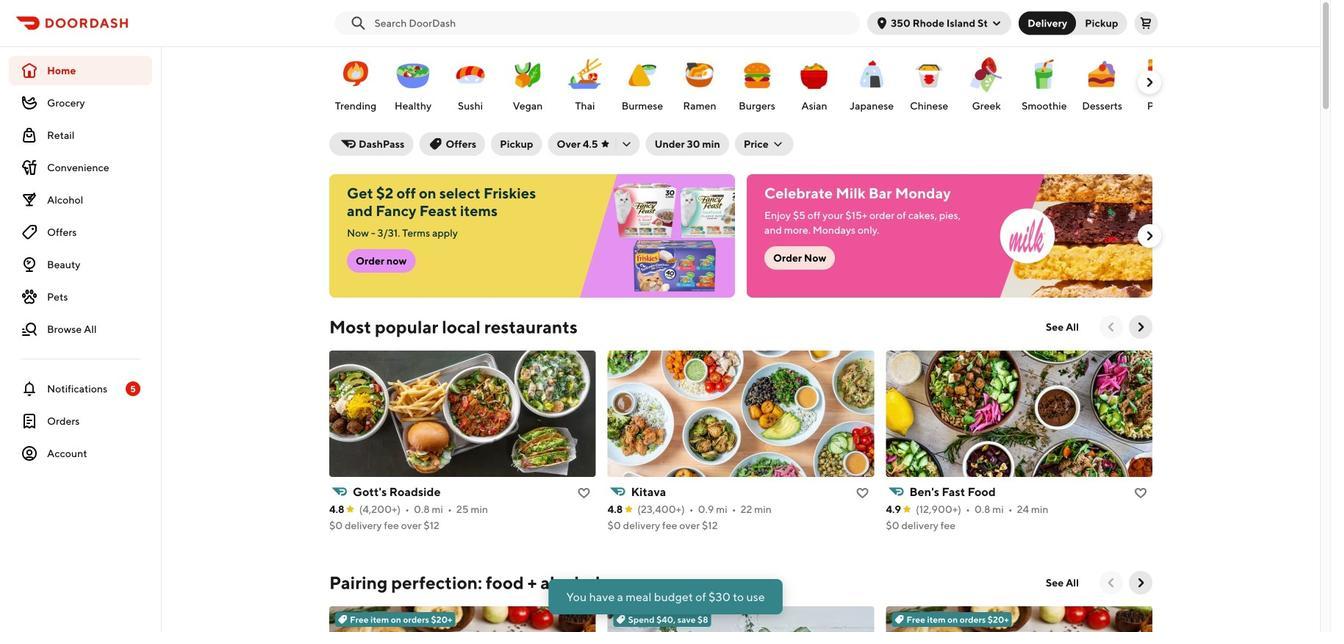 Task type: vqa. For each thing, say whether or not it's contained in the screenshot.
1st the Previous button of carousel image from the top
yes



Task type: locate. For each thing, give the bounding box(es) containing it.
2 vertical spatial next button of carousel image
[[1134, 576, 1148, 590]]

previous button of carousel image
[[1104, 576, 1119, 590]]

Store search: begin typing to search for stores available on DoorDash text field
[[375, 16, 852, 31]]

1 vertical spatial next button of carousel image
[[1134, 320, 1148, 335]]

next button of carousel image for previous button of carousel image
[[1134, 576, 1148, 590]]

0 items, open order cart image
[[1141, 17, 1152, 29]]

None button
[[1019, 11, 1076, 35], [1068, 11, 1128, 35], [1019, 11, 1076, 35], [1068, 11, 1128, 35]]

next button of carousel image
[[1143, 229, 1157, 243], [1134, 320, 1148, 335], [1134, 576, 1148, 590]]



Task type: describe. For each thing, give the bounding box(es) containing it.
0 vertical spatial next button of carousel image
[[1143, 229, 1157, 243]]

next button of carousel image
[[1143, 75, 1157, 90]]

next button of carousel image for previous button of carousel icon
[[1134, 320, 1148, 335]]

previous button of carousel image
[[1104, 320, 1119, 335]]

toggle order method (delivery or pickup) option group
[[1019, 11, 1128, 35]]



